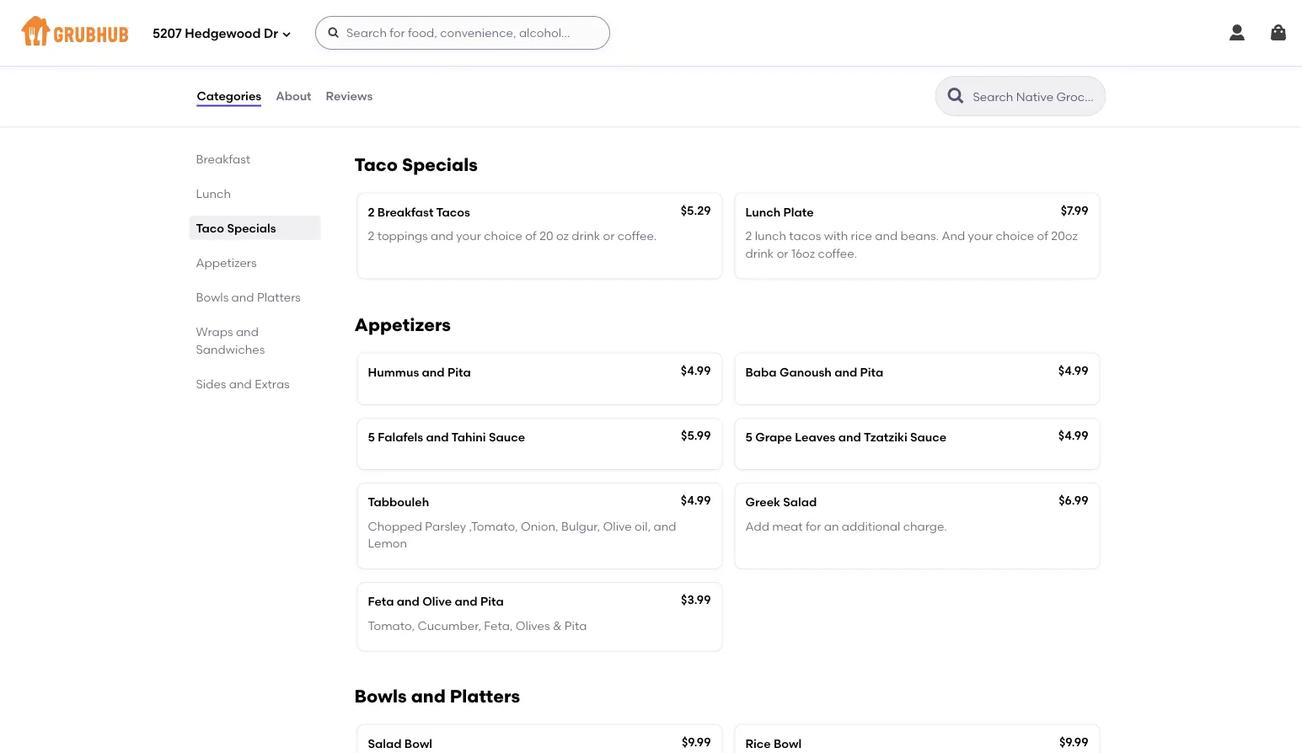 Task type: vqa. For each thing, say whether or not it's contained in the screenshot.
the Doraditas
no



Task type: describe. For each thing, give the bounding box(es) containing it.
1 choice from the left
[[484, 229, 523, 243]]

plate
[[784, 205, 814, 219]]

tahini
[[452, 430, 486, 445]]

1 of from the left
[[526, 229, 537, 243]]

appetizers tab
[[196, 254, 314, 272]]

5 grape leaves and tzatziki sauce
[[746, 430, 947, 445]]

categories button
[[196, 66, 262, 126]]

categories
[[197, 89, 262, 103]]

hedgewood
[[185, 26, 261, 41]]

and up tomato, cucumber, feta, olives & pita
[[455, 595, 478, 609]]

oil,
[[635, 519, 651, 534]]

leaves
[[795, 430, 836, 445]]

about button
[[275, 66, 312, 126]]

$6.99
[[1059, 494, 1089, 508]]

feta,
[[484, 619, 513, 633]]

$5.29
[[681, 203, 711, 218]]

feta and olive and pita
[[368, 595, 504, 609]]

greek salad
[[746, 496, 817, 510]]

wraps and sandwiches
[[196, 325, 265, 357]]

extras
[[255, 377, 290, 391]]

fish
[[746, 62, 769, 76]]

pita up feta,
[[481, 595, 504, 609]]

reviews
[[326, 89, 373, 103]]

oz
[[556, 229, 569, 243]]

1 horizontal spatial appetizers
[[355, 314, 451, 336]]

0 horizontal spatial drink
[[572, 229, 600, 243]]

1 vertical spatial shrimp
[[408, 86, 449, 100]]

and left "tahini"
[[426, 430, 449, 445]]

charge.
[[904, 519, 948, 534]]

lunch for lunch plate
[[746, 205, 781, 219]]

baba ganoush and pita
[[746, 365, 884, 380]]

grape
[[756, 430, 793, 445]]

2 horizontal spatial lunch
[[808, 62, 843, 76]]

2 for 2 breakfast tacos
[[368, 205, 375, 219]]

1 vertical spatial breakfast
[[378, 205, 434, 219]]

bowls and platters tab
[[196, 288, 314, 306]]

1 horizontal spatial salad
[[784, 496, 817, 510]]

reviews button
[[325, 66, 374, 126]]

rice
[[746, 737, 771, 751]]

taco specials tab
[[196, 219, 314, 237]]

lunch tab
[[196, 185, 314, 202]]

bulgur,
[[561, 519, 601, 534]]

lunch for lunch tab
[[196, 186, 231, 201]]

lunch
[[755, 229, 787, 243]]

$9.99 for salad bowl
[[682, 735, 711, 750]]

cole
[[524, 86, 548, 100]]

lunch plate
[[746, 205, 814, 219]]

wraps
[[196, 325, 233, 339]]

lemon
[[368, 537, 407, 551]]

platters inside tab
[[257, 290, 301, 304]]

taco specials inside tab
[[196, 221, 276, 235]]

5207
[[153, 26, 182, 41]]

greek
[[746, 496, 781, 510]]

main navigation navigation
[[0, 0, 1303, 66]]

falafels
[[378, 430, 423, 445]]

$3.99
[[681, 593, 711, 608]]

0 horizontal spatial coffee.
[[618, 229, 657, 243]]

and
[[942, 229, 966, 243]]

$7.99
[[1061, 203, 1089, 218]]

toppings
[[377, 229, 428, 243]]

2 lunch tacos with rice and beans. and your choice of 20oz drink or 16oz coffee.
[[746, 229, 1078, 260]]

grilled shrimp topped with cole slaw.
[[368, 86, 579, 100]]

tacos
[[789, 229, 822, 243]]

breakfast inside tab
[[196, 152, 251, 166]]

hummus
[[368, 365, 419, 380]]

1 vertical spatial bowls
[[355, 686, 407, 708]]

1 horizontal spatial svg image
[[1269, 23, 1289, 43]]

bowls inside tab
[[196, 290, 229, 304]]

tabbouleh
[[368, 496, 429, 510]]

ganoush
[[780, 365, 832, 380]]

Search Native Grocery search field
[[972, 89, 1101, 105]]

1 horizontal spatial svg image
[[1228, 23, 1248, 43]]

your inside 2 lunch tacos with rice and beans. and your choice of 20oz drink or 16oz coffee.
[[968, 229, 993, 243]]

20oz
[[1052, 229, 1078, 243]]

drink inside 2 lunch tacos with rice and beans. and your choice of 20oz drink or 16oz coffee.
[[746, 246, 774, 260]]

an
[[824, 519, 839, 534]]

with for cole
[[497, 86, 521, 100]]

and right leaves
[[839, 430, 862, 445]]

sides and extras
[[196, 377, 290, 391]]

with for rice
[[824, 229, 848, 243]]

sides
[[196, 377, 226, 391]]

taco inside tab
[[196, 221, 224, 235]]

and right ganoush
[[835, 365, 858, 380]]

0 horizontal spatial or
[[603, 229, 615, 243]]

tzatziki
[[864, 430, 908, 445]]

and right hummus
[[422, 365, 445, 380]]

wraps and sandwiches tab
[[196, 323, 314, 358]]



Task type: locate. For each thing, give the bounding box(es) containing it.
chopped
[[368, 519, 422, 534]]

salad bowl
[[368, 737, 433, 751]]

0 horizontal spatial platters
[[257, 290, 301, 304]]

additional
[[842, 519, 901, 534]]

5 falafels and tahini sauce
[[368, 430, 525, 445]]

specials inside tab
[[227, 221, 276, 235]]

0 horizontal spatial taco specials
[[196, 221, 276, 235]]

1 5 from the left
[[368, 430, 375, 445]]

appetizers up bowls and platters tab
[[196, 255, 257, 270]]

5207 hedgewood dr
[[153, 26, 278, 41]]

pita right ganoush
[[861, 365, 884, 380]]

0 horizontal spatial of
[[526, 229, 537, 243]]

1 vertical spatial or
[[777, 246, 789, 260]]

your
[[456, 229, 481, 243], [968, 229, 993, 243]]

1 horizontal spatial taco specials
[[355, 154, 478, 176]]

bowl for salad bowl
[[405, 737, 433, 751]]

2 for 2 lunch tacos with rice and beans. and your choice of 20oz drink or 16oz coffee.
[[746, 229, 752, 243]]

5 for 5 falafels and tahini sauce
[[368, 430, 375, 445]]

and inside chopped parsley ,tomato, onion, bulgur, olive oil, and lemon
[[654, 519, 677, 534]]

,tomato,
[[469, 519, 518, 534]]

coffee. down rice
[[818, 246, 858, 260]]

pita right hummus
[[448, 365, 471, 380]]

1 your from the left
[[456, 229, 481, 243]]

of inside 2 lunch tacos with rice and beans. and your choice of 20oz drink or 16oz coffee.
[[1038, 229, 1049, 243]]

1 $9.99 from the left
[[682, 735, 711, 750]]

tomato,
[[368, 619, 415, 633]]

sauce
[[489, 430, 525, 445], [911, 430, 947, 445]]

1 horizontal spatial of
[[1038, 229, 1049, 243]]

and up sandwiches
[[236, 325, 259, 339]]

2 of from the left
[[1038, 229, 1049, 243]]

0 vertical spatial with
[[497, 86, 521, 100]]

slaw.
[[551, 86, 579, 100]]

bowls up the wraps
[[196, 290, 229, 304]]

2 toppings and your choice of 20 oz drink or coffee.
[[368, 229, 657, 243]]

2 your from the left
[[968, 229, 993, 243]]

1 horizontal spatial drink
[[746, 246, 774, 260]]

lunch down breakfast tab
[[196, 186, 231, 201]]

lunch up lunch
[[746, 205, 781, 219]]

1 horizontal spatial sauce
[[911, 430, 947, 445]]

1 horizontal spatial specials
[[402, 154, 478, 176]]

tacos down search for food, convenience, alcohol... search field
[[412, 62, 446, 76]]

choice left 20oz
[[996, 229, 1035, 243]]

sauce right tzatziki
[[911, 430, 947, 445]]

rice
[[851, 229, 873, 243]]

0 horizontal spatial breakfast
[[196, 152, 251, 166]]

or
[[603, 229, 615, 243], [777, 246, 789, 260]]

shrimp tacos
[[368, 62, 446, 76]]

breakfast tab
[[196, 150, 314, 168]]

$4.99
[[681, 60, 711, 75], [1059, 60, 1089, 75], [681, 363, 711, 378], [1059, 363, 1089, 378], [1059, 429, 1089, 443], [681, 494, 711, 508]]

about
[[276, 89, 312, 103]]

1 horizontal spatial taco
[[355, 154, 398, 176]]

1 vertical spatial lunch
[[196, 186, 231, 201]]

shrimp
[[368, 62, 409, 76], [408, 86, 449, 100]]

1 horizontal spatial bowls
[[355, 686, 407, 708]]

bowls and platters down appetizers tab
[[196, 290, 301, 304]]

and down appetizers tab
[[232, 290, 254, 304]]

shrimp up grilled
[[368, 62, 409, 76]]

appetizers up hummus
[[355, 314, 451, 336]]

and inside 2 lunch tacos with rice and beans. and your choice of 20oz drink or 16oz coffee.
[[875, 229, 898, 243]]

platters down tomato, cucumber, feta, olives & pita
[[450, 686, 520, 708]]

choice left 20
[[484, 229, 523, 243]]

your down 2 breakfast tacos
[[456, 229, 481, 243]]

taco up appetizers tab
[[196, 221, 224, 235]]

1 horizontal spatial 5
[[746, 430, 753, 445]]

0 vertical spatial breakfast
[[196, 152, 251, 166]]

salad
[[784, 496, 817, 510], [368, 737, 402, 751]]

lunch inside tab
[[196, 186, 231, 201]]

of
[[526, 229, 537, 243], [1038, 229, 1049, 243]]

with
[[497, 86, 521, 100], [824, 229, 848, 243]]

with left rice
[[824, 229, 848, 243]]

Search for food, convenience, alcohol... search field
[[315, 16, 611, 50]]

grilled
[[368, 86, 406, 100]]

rice bowl
[[746, 737, 802, 751]]

and right feta
[[397, 595, 420, 609]]

coffee. right oz
[[618, 229, 657, 243]]

0 horizontal spatial bowl
[[405, 737, 433, 751]]

5 left falafels
[[368, 430, 375, 445]]

0 vertical spatial platters
[[257, 290, 301, 304]]

coffee. inside 2 lunch tacos with rice and beans. and your choice of 20oz drink or 16oz coffee.
[[818, 246, 858, 260]]

breakfast up toppings
[[378, 205, 434, 219]]

1 vertical spatial coffee.
[[818, 246, 858, 260]]

0 horizontal spatial with
[[497, 86, 521, 100]]

beans.
[[901, 229, 939, 243]]

svg image
[[1228, 23, 1248, 43], [327, 26, 341, 40]]

drink down lunch
[[746, 246, 774, 260]]

$5.99
[[681, 429, 711, 443]]

chopped parsley ,tomato, onion, bulgur, olive oil, and lemon
[[368, 519, 677, 551]]

bowls
[[196, 290, 229, 304], [355, 686, 407, 708]]

1 horizontal spatial olive
[[603, 519, 632, 534]]

specials up 2 breakfast tacos
[[402, 154, 478, 176]]

add
[[746, 519, 770, 534]]

or left 16oz
[[777, 246, 789, 260]]

of left 20oz
[[1038, 229, 1049, 243]]

1 vertical spatial drink
[[746, 246, 774, 260]]

and
[[431, 229, 454, 243], [875, 229, 898, 243], [232, 290, 254, 304], [236, 325, 259, 339], [422, 365, 445, 380], [835, 365, 858, 380], [229, 377, 252, 391], [426, 430, 449, 445], [839, 430, 862, 445], [654, 519, 677, 534], [397, 595, 420, 609], [455, 595, 478, 609], [411, 686, 446, 708]]

0 horizontal spatial appetizers
[[196, 255, 257, 270]]

2 inside 2 lunch tacos with rice and beans. and your choice of 20oz drink or 16oz coffee.
[[746, 229, 752, 243]]

lunch
[[808, 62, 843, 76], [196, 186, 231, 201], [746, 205, 781, 219]]

lunch right fish
[[808, 62, 843, 76]]

20
[[540, 229, 554, 243]]

specials
[[402, 154, 478, 176], [227, 221, 276, 235]]

1 horizontal spatial your
[[968, 229, 993, 243]]

1 vertical spatial taco specials
[[196, 221, 276, 235]]

1 vertical spatial salad
[[368, 737, 402, 751]]

platters
[[257, 290, 301, 304], [450, 686, 520, 708]]

1 horizontal spatial coffee.
[[818, 246, 858, 260]]

bowl for rice bowl
[[774, 737, 802, 751]]

with left cole
[[497, 86, 521, 100]]

dr
[[264, 26, 278, 41]]

0 horizontal spatial taco
[[196, 221, 224, 235]]

or right oz
[[603, 229, 615, 243]]

tacos for fish
[[771, 62, 805, 76]]

tacos up 2 toppings and your choice of 20 oz drink or coffee. at the top
[[436, 205, 470, 219]]

bowls and platters up salad bowl
[[355, 686, 520, 708]]

platters down appetizers tab
[[257, 290, 301, 304]]

5 for 5 grape leaves and tzatziki sauce
[[746, 430, 753, 445]]

1 horizontal spatial lunch
[[746, 205, 781, 219]]

0 horizontal spatial specials
[[227, 221, 276, 235]]

1 vertical spatial with
[[824, 229, 848, 243]]

&
[[553, 619, 562, 633]]

2 vertical spatial lunch
[[746, 205, 781, 219]]

2 5 from the left
[[746, 430, 753, 445]]

breakfast up lunch tab
[[196, 152, 251, 166]]

1 horizontal spatial bowls and platters
[[355, 686, 520, 708]]

1 vertical spatial bowls and platters
[[355, 686, 520, 708]]

tomato, cucumber, feta, olives & pita
[[368, 619, 587, 633]]

search icon image
[[947, 86, 967, 106]]

1 horizontal spatial bowl
[[774, 737, 802, 751]]

5 left grape
[[746, 430, 753, 445]]

svg image
[[1269, 23, 1289, 43], [282, 29, 292, 39]]

fish tacos lunch
[[746, 62, 843, 76]]

baba
[[746, 365, 777, 380]]

1 horizontal spatial $9.99
[[1060, 735, 1089, 750]]

2 breakfast tacos
[[368, 205, 470, 219]]

0 vertical spatial or
[[603, 229, 615, 243]]

olive left oil,
[[603, 519, 632, 534]]

1 vertical spatial taco
[[196, 221, 224, 235]]

0 horizontal spatial lunch
[[196, 186, 231, 201]]

$9.99
[[682, 735, 711, 750], [1060, 735, 1089, 750]]

1 vertical spatial olive
[[423, 595, 452, 609]]

taco specials up 2 breakfast tacos
[[355, 154, 478, 176]]

1 sauce from the left
[[489, 430, 525, 445]]

16oz
[[792, 246, 816, 260]]

parsley
[[425, 519, 466, 534]]

0 horizontal spatial bowls and platters
[[196, 290, 301, 304]]

0 vertical spatial taco
[[355, 154, 398, 176]]

olives
[[516, 619, 550, 633]]

0 horizontal spatial svg image
[[282, 29, 292, 39]]

choice inside 2 lunch tacos with rice and beans. and your choice of 20oz drink or 16oz coffee.
[[996, 229, 1035, 243]]

0 horizontal spatial $9.99
[[682, 735, 711, 750]]

bowl
[[405, 737, 433, 751], [774, 737, 802, 751]]

olive
[[603, 519, 632, 534], [423, 595, 452, 609]]

sandwiches
[[196, 342, 265, 357]]

0 horizontal spatial 5
[[368, 430, 375, 445]]

taco specials up appetizers tab
[[196, 221, 276, 235]]

0 vertical spatial lunch
[[808, 62, 843, 76]]

appetizers inside tab
[[196, 255, 257, 270]]

shrimp down the shrimp tacos
[[408, 86, 449, 100]]

and down 2 breakfast tacos
[[431, 229, 454, 243]]

cucumber,
[[418, 619, 481, 633]]

0 vertical spatial salad
[[784, 496, 817, 510]]

0 vertical spatial specials
[[402, 154, 478, 176]]

0 horizontal spatial salad
[[368, 737, 402, 751]]

olive up cucumber,
[[423, 595, 452, 609]]

0 horizontal spatial olive
[[423, 595, 452, 609]]

topped
[[452, 86, 494, 100]]

specials up appetizers tab
[[227, 221, 276, 235]]

5
[[368, 430, 375, 445], [746, 430, 753, 445]]

add meat for an additional charge.
[[746, 519, 948, 534]]

olive inside chopped parsley ,tomato, onion, bulgur, olive oil, and lemon
[[603, 519, 632, 534]]

0 vertical spatial bowls
[[196, 290, 229, 304]]

and inside wraps and sandwiches
[[236, 325, 259, 339]]

and right sides
[[229, 377, 252, 391]]

1 vertical spatial specials
[[227, 221, 276, 235]]

bowls up salad bowl
[[355, 686, 407, 708]]

tacos
[[412, 62, 446, 76], [771, 62, 805, 76], [436, 205, 470, 219]]

1 horizontal spatial platters
[[450, 686, 520, 708]]

sauce right "tahini"
[[489, 430, 525, 445]]

$9.99 for rice bowl
[[1060, 735, 1089, 750]]

1 horizontal spatial choice
[[996, 229, 1035, 243]]

1 horizontal spatial with
[[824, 229, 848, 243]]

drink right oz
[[572, 229, 600, 243]]

0 vertical spatial appetizers
[[196, 255, 257, 270]]

breakfast
[[196, 152, 251, 166], [378, 205, 434, 219]]

taco
[[355, 154, 398, 176], [196, 221, 224, 235]]

for
[[806, 519, 822, 534]]

coffee.
[[618, 229, 657, 243], [818, 246, 858, 260]]

2 sauce from the left
[[911, 430, 947, 445]]

and inside tab
[[232, 290, 254, 304]]

0 horizontal spatial choice
[[484, 229, 523, 243]]

0 horizontal spatial your
[[456, 229, 481, 243]]

tacos right fish
[[771, 62, 805, 76]]

0 vertical spatial taco specials
[[355, 154, 478, 176]]

0 vertical spatial coffee.
[[618, 229, 657, 243]]

or inside 2 lunch tacos with rice and beans. and your choice of 20oz drink or 16oz coffee.
[[777, 246, 789, 260]]

0 vertical spatial drink
[[572, 229, 600, 243]]

0 horizontal spatial sauce
[[489, 430, 525, 445]]

0 vertical spatial shrimp
[[368, 62, 409, 76]]

0 vertical spatial bowls and platters
[[196, 290, 301, 304]]

feta
[[368, 595, 394, 609]]

0 vertical spatial olive
[[603, 519, 632, 534]]

of left 20
[[526, 229, 537, 243]]

and right rice
[[875, 229, 898, 243]]

onion,
[[521, 519, 559, 534]]

1 vertical spatial appetizers
[[355, 314, 451, 336]]

1 bowl from the left
[[405, 737, 433, 751]]

taco up 2 breakfast tacos
[[355, 154, 398, 176]]

with inside 2 lunch tacos with rice and beans. and your choice of 20oz drink or 16oz coffee.
[[824, 229, 848, 243]]

1 vertical spatial platters
[[450, 686, 520, 708]]

tacos for shrimp
[[412, 62, 446, 76]]

pita
[[448, 365, 471, 380], [861, 365, 884, 380], [481, 595, 504, 609], [565, 619, 587, 633]]

hummus and pita
[[368, 365, 471, 380]]

drink
[[572, 229, 600, 243], [746, 246, 774, 260]]

2 $9.99 from the left
[[1060, 735, 1089, 750]]

0 horizontal spatial bowls
[[196, 290, 229, 304]]

and up salad bowl
[[411, 686, 446, 708]]

your right and
[[968, 229, 993, 243]]

0 horizontal spatial svg image
[[327, 26, 341, 40]]

taco specials
[[355, 154, 478, 176], [196, 221, 276, 235]]

2 bowl from the left
[[774, 737, 802, 751]]

meat
[[773, 519, 803, 534]]

2 choice from the left
[[996, 229, 1035, 243]]

1 horizontal spatial or
[[777, 246, 789, 260]]

bowls and platters inside tab
[[196, 290, 301, 304]]

sides and extras tab
[[196, 375, 314, 393]]

2 for 2 toppings and your choice of 20 oz drink or coffee.
[[368, 229, 375, 243]]

and right oil,
[[654, 519, 677, 534]]

1 horizontal spatial breakfast
[[378, 205, 434, 219]]

pita right &
[[565, 619, 587, 633]]



